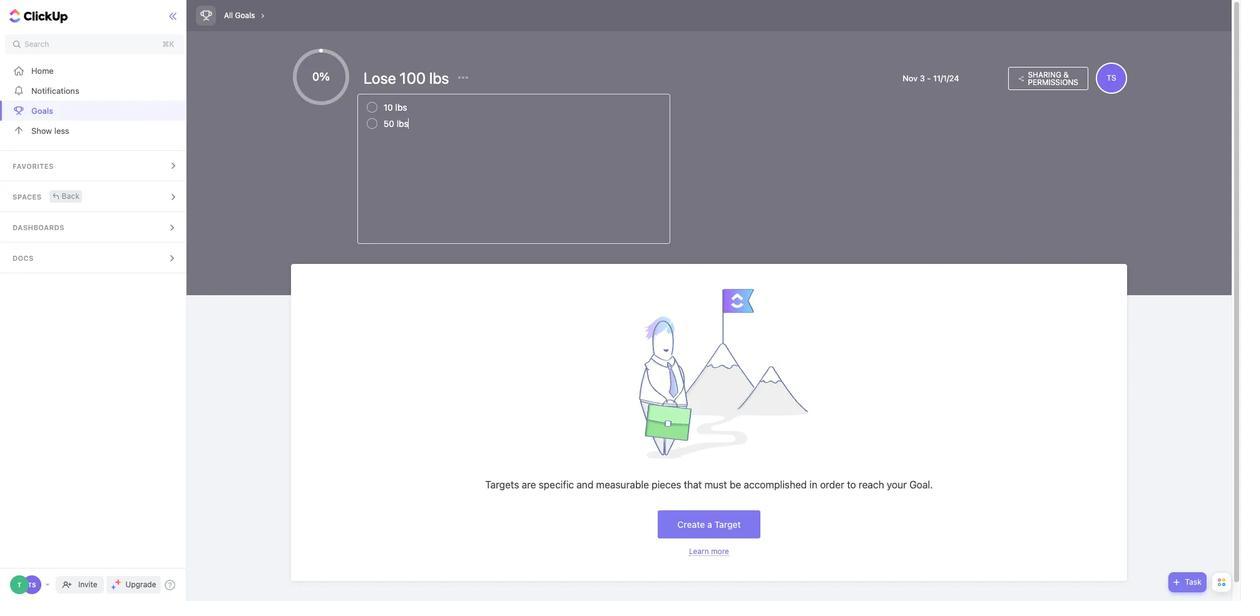 Task type: vqa. For each thing, say whether or not it's contained in the screenshot.
the 'Favorites'
yes



Task type: locate. For each thing, give the bounding box(es) containing it.
ts right "t"
[[28, 581, 36, 589]]

notifications link
[[0, 81, 189, 101]]

sidebar navigation
[[0, 0, 189, 601]]

ts right &
[[1107, 73, 1116, 83]]

nov
[[903, 73, 918, 83]]

home
[[31, 65, 54, 75]]

spaces
[[13, 193, 42, 201]]

dashboards
[[13, 223, 64, 232]]

lbs right "50" on the top
[[397, 118, 409, 129]]

back
[[62, 191, 80, 201]]

nov 3 - 11/1/24
[[903, 73, 959, 83]]

targets are specific and measurable pieces that must be accomplished in order to reach your goal.
[[485, 479, 933, 491]]

⌘k
[[162, 39, 174, 49]]

must
[[704, 479, 727, 491]]

goals
[[31, 105, 53, 115]]

create a target
[[677, 519, 741, 530]]

lbs right 10
[[395, 102, 407, 113]]

0 vertical spatial lbs
[[429, 69, 449, 87]]

docs
[[13, 254, 34, 262]]

specific
[[539, 479, 574, 491]]

upgrade link
[[106, 576, 161, 594]]

favorites
[[13, 162, 54, 170]]

sparkle svg 2 image
[[111, 585, 116, 590]]

3
[[920, 73, 925, 83]]

learn more link
[[689, 547, 729, 557]]

goals link
[[0, 101, 189, 121]]

more
[[711, 547, 729, 557]]

lbs right 100
[[429, 69, 449, 87]]

order
[[820, 479, 844, 491]]

learn
[[689, 547, 709, 557]]

all goals
[[224, 11, 255, 20]]

upgrade
[[126, 580, 156, 590]]

your
[[887, 479, 907, 491]]

reach
[[859, 479, 884, 491]]

50
[[384, 118, 394, 129]]

0 horizontal spatial ts
[[28, 581, 36, 589]]

1 horizontal spatial ts
[[1107, 73, 1116, 83]]

search
[[24, 39, 49, 49]]

-
[[927, 73, 931, 83]]

to
[[847, 479, 856, 491]]

favorites button
[[0, 151, 189, 181]]

1 vertical spatial ts
[[28, 581, 36, 589]]

invite
[[78, 580, 97, 590]]

are
[[522, 479, 536, 491]]

ts inside sidebar navigation
[[28, 581, 36, 589]]

ts
[[1107, 73, 1116, 83], [28, 581, 36, 589]]

and
[[577, 479, 594, 491]]

100
[[399, 69, 426, 87]]

lbs
[[429, 69, 449, 87], [395, 102, 407, 113], [397, 118, 409, 129]]

show
[[31, 125, 52, 135]]

11/1/24
[[933, 73, 959, 83]]

0 vertical spatial ts
[[1107, 73, 1116, 83]]

sharing
[[1028, 70, 1061, 79]]



Task type: describe. For each thing, give the bounding box(es) containing it.
1 vertical spatial lbs
[[395, 102, 407, 113]]

all goals link
[[221, 8, 258, 24]]

show less
[[31, 125, 69, 135]]

lose
[[364, 69, 396, 87]]

in
[[810, 479, 817, 491]]

2 vertical spatial lbs
[[397, 118, 409, 129]]

pieces
[[652, 479, 681, 491]]

sparkle svg 1 image
[[115, 580, 121, 586]]

ts inside ts dropdown button
[[1107, 73, 1116, 83]]

less
[[54, 125, 69, 135]]

10
[[384, 102, 393, 113]]

accomplished
[[744, 479, 807, 491]]

home link
[[0, 61, 189, 81]]

sharing & permissions
[[1028, 70, 1078, 87]]

t
[[17, 581, 21, 589]]

10 lbs 50 lbs
[[384, 102, 409, 129]]

task
[[1185, 578, 1202, 587]]

back link
[[49, 190, 82, 202]]

ts button
[[1096, 63, 1127, 94]]

lose 100 lbs
[[364, 69, 453, 87]]

that
[[684, 479, 702, 491]]

&
[[1064, 70, 1069, 79]]

permissions
[[1028, 77, 1078, 87]]

measurable
[[596, 479, 649, 491]]

learn more
[[689, 547, 729, 557]]

targets
[[485, 479, 519, 491]]

be
[[730, 479, 741, 491]]

goal.
[[909, 479, 933, 491]]

notifications
[[31, 85, 79, 95]]



